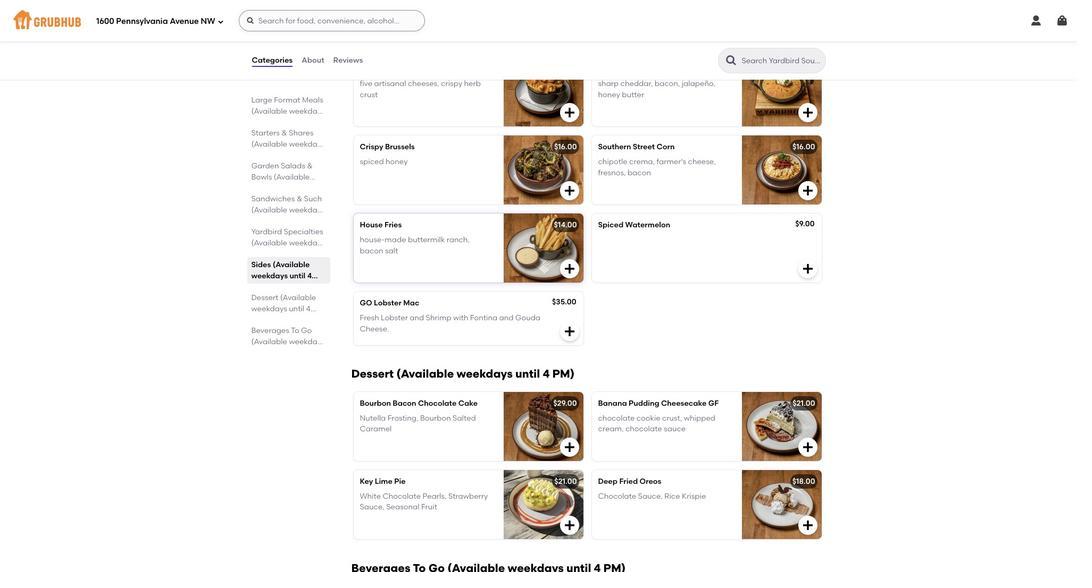 Task type: locate. For each thing, give the bounding box(es) containing it.
0 horizontal spatial and
[[410, 314, 424, 323]]

1 vertical spatial sauce,
[[360, 503, 385, 513]]

1 vertical spatial dessert
[[351, 368, 394, 381]]

key lime pie image
[[503, 471, 583, 540]]

with
[[453, 314, 468, 323]]

chocolate cookie crust, whipped cream, chocolate sauce
[[598, 414, 715, 434]]

weekdays down specialties
[[289, 239, 325, 248]]

0 horizontal spatial $21.00
[[554, 478, 577, 487]]

1 horizontal spatial bourbon
[[420, 414, 451, 424]]

until
[[503, 32, 528, 46], [251, 118, 267, 127], [251, 151, 267, 160], [289, 184, 304, 193], [251, 217, 267, 226], [251, 250, 267, 259], [290, 272, 305, 281], [289, 305, 304, 314], [251, 349, 267, 358], [515, 368, 540, 381]]

house-
[[360, 236, 385, 245]]

& left shares
[[281, 129, 287, 138]]

0 vertical spatial lobster
[[374, 299, 402, 308]]

0 vertical spatial $21.00
[[793, 399, 815, 408]]

(available down starters
[[251, 140, 287, 149]]

chocolate sauce, rice krispie
[[598, 493, 706, 502]]

bacon down the crema,
[[628, 168, 651, 177]]

bowls
[[251, 173, 272, 182]]

and left gouda
[[499, 314, 514, 323]]

1 vertical spatial bourbon
[[420, 414, 451, 424]]

1 vertical spatial bacon
[[360, 247, 383, 256]]

chocolate
[[598, 414, 635, 424], [626, 425, 662, 434]]

$21.00 for whipped
[[793, 399, 815, 408]]

sides up 'reviews' on the top left of page
[[351, 32, 382, 46]]

honey down sharp
[[598, 90, 620, 99]]

fresh
[[360, 314, 379, 323]]

sides inside "sandwiches & such (available weekdays until 4 pm) yardbird specialties (available weekdays until 4 pm) sides (available weekdays until 4 pm) dessert (available weekdays until 4 pm) beverages to go (available weekdays until 4 pm)"
[[251, 261, 271, 270]]

key
[[360, 478, 373, 487]]

shares
[[289, 129, 313, 138]]

salads
[[281, 162, 305, 171]]

2 $18.00 from the top
[[792, 478, 815, 487]]

lobster
[[374, 299, 402, 308], [381, 314, 408, 323]]

garden
[[251, 162, 279, 171]]

weekdays
[[445, 32, 501, 46], [289, 107, 325, 116], [289, 140, 325, 149], [251, 184, 287, 193], [289, 206, 325, 215], [289, 239, 325, 248], [251, 272, 288, 281], [251, 305, 287, 314], [289, 338, 325, 347], [457, 368, 513, 381]]

search icon image
[[725, 54, 738, 67]]

banana
[[598, 399, 627, 408]]

bacon inside chipotle crema, farmer's cheese, fresnos, bacon
[[628, 168, 651, 177]]

honey inside sharp cheddar, bacon, jalapeño, honey butter
[[598, 90, 620, 99]]

Search Yardbird Southern Table & Bar search field
[[741, 56, 822, 66]]

$18.00
[[792, 64, 815, 73], [792, 478, 815, 487]]

cheese.
[[360, 325, 389, 334]]

1600 pennsylvania avenue nw
[[96, 16, 215, 26]]

svg image for cheesecake
[[801, 441, 814, 454]]

1 horizontal spatial honey
[[598, 90, 620, 99]]

five
[[360, 79, 372, 88]]

weekdays down meals
[[289, 107, 325, 116]]

bourbon up nutella
[[360, 399, 391, 408]]

lobster right 'go'
[[374, 299, 402, 308]]

$16.00 for chipotle crema, farmer's cheese, fresnos, bacon
[[793, 143, 815, 152]]

bacon
[[393, 399, 416, 408]]

&
[[378, 64, 383, 73], [281, 129, 287, 138], [307, 162, 313, 171], [297, 195, 302, 204]]

chipotle
[[598, 158, 628, 167]]

0 vertical spatial chocolate
[[598, 414, 635, 424]]

& right salads
[[307, 162, 313, 171]]

crust,
[[662, 414, 682, 424]]

spiced honey
[[360, 158, 408, 167]]

1 horizontal spatial and
[[499, 314, 514, 323]]

sides
[[351, 32, 382, 46], [251, 261, 271, 270]]

0 vertical spatial bourbon
[[360, 399, 391, 408]]

$14.00
[[554, 221, 577, 230]]

weekdays up sandwiches
[[251, 184, 287, 193]]

fresnos,
[[598, 168, 626, 177]]

seasonal
[[386, 503, 419, 513]]

spiced
[[360, 158, 384, 167]]

0 vertical spatial sauce,
[[638, 493, 663, 502]]

large format meals (available weekdays until 4 pm) starters & shares (available weekdays until 4 pm) garden salads & bowls (available weekdays until 4 pm)
[[251, 96, 325, 204]]

lobster inside fresh lobster and shrimp with fontina and gouda cheese.
[[381, 314, 408, 323]]

gf
[[708, 399, 719, 408]]

chocolate down cookie
[[626, 425, 662, 434]]

large format meals (available weekdays until 4 pm) tab
[[251, 95, 326, 127]]

bourbon bacon chocolate cake
[[360, 399, 478, 408]]

banana pudding cheesecake gf image
[[742, 393, 822, 462]]

cheddar,
[[621, 79, 653, 88]]

svg image for corn
[[801, 185, 814, 197]]

fruit
[[421, 503, 437, 513]]

1 vertical spatial $18.00
[[792, 478, 815, 487]]

0 vertical spatial honey
[[598, 90, 620, 99]]

dessert (available weekdays until 4 pm) tab
[[251, 293, 326, 325]]

mac
[[360, 64, 376, 73], [403, 299, 419, 308]]

yardbird specialties (available weekdays until 4 pm) tab
[[251, 227, 326, 259]]

sandwiches & such (available weekdays until 4 pm) tab
[[251, 194, 326, 226]]

mac & cheese
[[360, 64, 413, 73]]

bacon
[[628, 168, 651, 177], [360, 247, 383, 256]]

dessert
[[251, 294, 278, 303], [351, 368, 394, 381]]

0 vertical spatial mac
[[360, 64, 376, 73]]

$18.00 for jalapeño,
[[792, 64, 815, 73]]

1 horizontal spatial $21.00
[[793, 399, 815, 408]]

key lime pie
[[360, 478, 406, 487]]

0 horizontal spatial honey
[[386, 158, 408, 167]]

large
[[251, 96, 272, 105]]

chipotle crema, farmer's cheese, fresnos, bacon
[[598, 158, 716, 177]]

svg image for chocolate
[[563, 441, 576, 454]]

specialties
[[284, 228, 323, 237]]

& left such
[[297, 195, 302, 204]]

1 vertical spatial sides
[[251, 261, 271, 270]]

1 horizontal spatial mac
[[403, 299, 419, 308]]

2 $16.00 from the left
[[793, 143, 815, 152]]

1 horizontal spatial sides
[[351, 32, 382, 46]]

weekdays up beverages
[[251, 305, 287, 314]]

1 $18.00 from the top
[[792, 64, 815, 73]]

svg image
[[801, 185, 814, 197], [563, 263, 576, 276], [801, 263, 814, 276], [563, 441, 576, 454], [801, 441, 814, 454]]

avenue
[[170, 16, 199, 26]]

bourbon
[[360, 399, 391, 408], [420, 414, 451, 424]]

1 vertical spatial honey
[[386, 158, 408, 167]]

1 horizontal spatial $16.00
[[793, 143, 815, 152]]

sides down yardbird
[[251, 261, 271, 270]]

rice
[[665, 493, 680, 502]]

weekdays down shares
[[289, 140, 325, 149]]

1 vertical spatial $21.00
[[554, 478, 577, 487]]

chocolate up seasonal
[[383, 493, 421, 502]]

chocolate up nutella frosting, bourbon salted caramel
[[418, 399, 457, 408]]

meals
[[302, 96, 323, 105]]

chocolate up the cream,
[[598, 414, 635, 424]]

0 horizontal spatial sauce,
[[360, 503, 385, 513]]

(available up cheese
[[384, 32, 442, 46]]

0 vertical spatial dessert
[[251, 294, 278, 303]]

house
[[360, 221, 383, 230]]

0 horizontal spatial bacon
[[360, 247, 383, 256]]

0 horizontal spatial $16.00
[[554, 143, 577, 152]]

0 vertical spatial $18.00
[[792, 64, 815, 73]]

$16.00 for spiced honey
[[554, 143, 577, 152]]

and left shrimp
[[410, 314, 424, 323]]

1 vertical spatial mac
[[403, 299, 419, 308]]

0 horizontal spatial sides
[[251, 261, 271, 270]]

skillet cornbread image
[[742, 57, 822, 127]]

beverages
[[251, 327, 289, 336]]

artisanal
[[374, 79, 406, 88]]

mac up fresh lobster and shrimp with fontina and gouda cheese.
[[403, 299, 419, 308]]

cheesecake
[[661, 399, 707, 408]]

1 vertical spatial chocolate
[[626, 425, 662, 434]]

1 $16.00 from the left
[[554, 143, 577, 152]]

crispy
[[441, 79, 462, 88]]

svg image
[[1030, 14, 1043, 27], [1056, 14, 1069, 27], [246, 16, 255, 25], [217, 18, 224, 25], [563, 106, 576, 119], [801, 106, 814, 119], [563, 185, 576, 197], [563, 325, 576, 338], [563, 520, 576, 532], [801, 520, 814, 532]]

1 horizontal spatial dessert
[[351, 368, 394, 381]]

house fries image
[[503, 214, 583, 283]]

$16.00
[[554, 143, 577, 152], [793, 143, 815, 152]]

go
[[360, 299, 372, 308]]

honey
[[598, 90, 620, 99], [386, 158, 408, 167]]

format
[[274, 96, 300, 105]]

sauce, inside white chocolate pearls, strawberry sauce, seasonal fruit
[[360, 503, 385, 513]]

bourbon down the bourbon bacon chocolate cake
[[420, 414, 451, 424]]

deep fried oreos image
[[742, 471, 822, 540]]

1 vertical spatial lobster
[[381, 314, 408, 323]]

0 horizontal spatial dessert
[[251, 294, 278, 303]]

sauce, down oreos
[[638, 493, 663, 502]]

dessert up the bacon
[[351, 368, 394, 381]]

pennsylvania
[[116, 16, 168, 26]]

sauce, down white
[[360, 503, 385, 513]]

corn
[[657, 143, 675, 152]]

lobster down go lobster mac
[[381, 314, 408, 323]]

weekdays up the cake
[[457, 368, 513, 381]]

lobster for go
[[374, 299, 402, 308]]

honey down the "brussels"
[[386, 158, 408, 167]]

(available down beverages
[[251, 338, 287, 347]]

weekdays down such
[[289, 206, 325, 215]]

garden salads & bowls (available weekdays until 4 pm) tab
[[251, 161, 326, 204]]

4
[[531, 32, 538, 46], [269, 118, 273, 127], [269, 151, 273, 160], [306, 184, 310, 193], [269, 217, 273, 226], [269, 250, 273, 259], [307, 272, 312, 281], [306, 305, 310, 314], [269, 349, 273, 358], [543, 368, 550, 381]]

bacon down house-
[[360, 247, 383, 256]]

mac up five
[[360, 64, 376, 73]]

& up artisanal
[[378, 64, 383, 73]]

0 horizontal spatial bourbon
[[360, 399, 391, 408]]

dessert inside "sandwiches & such (available weekdays until 4 pm) yardbird specialties (available weekdays until 4 pm) sides (available weekdays until 4 pm) dessert (available weekdays until 4 pm) beverages to go (available weekdays until 4 pm)"
[[251, 294, 278, 303]]

nutella
[[360, 414, 386, 424]]

salted
[[453, 414, 476, 424]]

dessert down sides (available weekdays until 4 pm) tab
[[251, 294, 278, 303]]

0 vertical spatial sides
[[351, 32, 382, 46]]

and
[[410, 314, 424, 323], [499, 314, 514, 323]]

deep
[[598, 478, 618, 487]]

0 vertical spatial bacon
[[628, 168, 651, 177]]

1 horizontal spatial bacon
[[628, 168, 651, 177]]

weekdays up dessert (available weekdays until 4 pm) tab at the left bottom of page
[[251, 272, 288, 281]]

jalapeño,
[[682, 79, 716, 88]]



Task type: vqa. For each thing, say whether or not it's contained in the screenshot.
Ct in the top of the page
no



Task type: describe. For each thing, give the bounding box(es) containing it.
banana pudding cheesecake gf
[[598, 399, 719, 408]]

pudding
[[629, 399, 659, 408]]

street
[[633, 143, 655, 152]]

oreos
[[640, 478, 661, 487]]

main navigation navigation
[[0, 0, 1077, 41]]

(available down yardbird
[[251, 239, 287, 248]]

sides (available weekdays until 4 pm)
[[351, 32, 562, 46]]

farmer's
[[657, 158, 686, 167]]

salt
[[385, 247, 398, 256]]

crispy brussels image
[[503, 136, 583, 205]]

fontina
[[470, 314, 497, 323]]

$29.00
[[553, 399, 577, 408]]

house-made buttermilk ranch, bacon salt
[[360, 236, 470, 256]]

sharp cheddar, bacon, jalapeño, honey butter
[[598, 79, 716, 99]]

categories button
[[251, 41, 293, 80]]

such
[[304, 195, 322, 204]]

about
[[302, 56, 324, 65]]

herb
[[464, 79, 481, 88]]

deep fried oreos
[[598, 478, 661, 487]]

$21.00 for strawberry
[[554, 478, 577, 487]]

whipped
[[684, 414, 715, 424]]

brussels
[[385, 143, 415, 152]]

(available down large
[[251, 107, 287, 116]]

go
[[301, 327, 312, 336]]

(available down sides (available weekdays until 4 pm) tab
[[280, 294, 316, 303]]

bacon inside house-made buttermilk ranch, bacon salt
[[360, 247, 383, 256]]

chocolate inside white chocolate pearls, strawberry sauce, seasonal fruit
[[383, 493, 421, 502]]

$35.00
[[552, 298, 576, 307]]

shrimp
[[426, 314, 451, 323]]

frosting,
[[388, 414, 418, 424]]

bourbon inside nutella frosting, bourbon salted caramel
[[420, 414, 451, 424]]

cream,
[[598, 425, 624, 434]]

cheese,
[[688, 158, 716, 167]]

buttermilk
[[408, 236, 445, 245]]

to
[[291, 327, 299, 336]]

0 horizontal spatial mac
[[360, 64, 376, 73]]

reviews button
[[333, 41, 363, 80]]

bacon,
[[655, 79, 680, 88]]

butter
[[622, 90, 644, 99]]

sandwiches & such (available weekdays until 4 pm) yardbird specialties (available weekdays until 4 pm) sides (available weekdays until 4 pm) dessert (available weekdays until 4 pm) beverages to go (available weekdays until 4 pm)
[[251, 195, 325, 358]]

sandwiches
[[251, 195, 295, 204]]

$18.00 for krispie
[[792, 478, 815, 487]]

crispy brussels
[[360, 143, 415, 152]]

sides (available weekdays until 4 pm) tab
[[251, 260, 326, 292]]

1 horizontal spatial sauce,
[[638, 493, 663, 502]]

pie
[[394, 478, 406, 487]]

white
[[360, 493, 381, 502]]

1 and from the left
[[410, 314, 424, 323]]

bourbon bacon chocolate cake image
[[503, 393, 583, 462]]

white chocolate pearls, strawberry sauce, seasonal fruit
[[360, 493, 488, 513]]

dessert (available weekdays until 4 pm)
[[351, 368, 575, 381]]

house fries
[[360, 221, 402, 230]]

southern street corn image
[[742, 136, 822, 205]]

$9.00
[[795, 220, 815, 229]]

crust
[[360, 90, 378, 99]]

(available down sandwiches
[[251, 206, 287, 215]]

southern
[[598, 143, 631, 152]]

sauce
[[664, 425, 686, 434]]

reviews
[[333, 56, 363, 65]]

1600
[[96, 16, 114, 26]]

watermelon
[[625, 221, 670, 230]]

sharp
[[598, 79, 619, 88]]

2 and from the left
[[499, 314, 514, 323]]

weekdays down "go" at bottom left
[[289, 338, 325, 347]]

five artisanal cheeses, crispy herb crust
[[360, 79, 481, 99]]

starters & shares (available weekdays until 4 pm) tab
[[251, 128, 326, 160]]

& inside "sandwiches & such (available weekdays until 4 pm) yardbird specialties (available weekdays until 4 pm) sides (available weekdays until 4 pm) dessert (available weekdays until 4 pm) beverages to go (available weekdays until 4 pm)"
[[297, 195, 302, 204]]

cake
[[458, 399, 478, 408]]

lobster for fresh
[[381, 314, 408, 323]]

beverages to go (available weekdays until 4 pm) tab
[[251, 326, 326, 358]]

chocolate down deep
[[598, 493, 636, 502]]

yardbird
[[251, 228, 282, 237]]

about button
[[301, 41, 325, 80]]

fresh lobster and shrimp with fontina and gouda cheese.
[[360, 314, 541, 334]]

starters
[[251, 129, 280, 138]]

crispy
[[360, 143, 383, 152]]

pearls,
[[423, 493, 447, 502]]

made
[[385, 236, 406, 245]]

cheeses,
[[408, 79, 439, 88]]

(available up the bourbon bacon chocolate cake
[[396, 368, 454, 381]]

(available down "yardbird specialties (available weekdays until 4 pm)" tab
[[273, 261, 310, 270]]

Search for food, convenience, alcohol... search field
[[239, 10, 425, 31]]

nutella frosting, bourbon salted caramel
[[360, 414, 476, 434]]

crema,
[[629, 158, 655, 167]]

mac & cheese image
[[503, 57, 583, 127]]

spiced
[[598, 221, 624, 230]]

caramel
[[360, 425, 392, 434]]

categories
[[252, 56, 293, 65]]

(available down salads
[[274, 173, 310, 182]]

fries
[[385, 221, 402, 230]]

spiced watermelon
[[598, 221, 670, 230]]

nw
[[201, 16, 215, 26]]

weekdays up herb
[[445, 32, 501, 46]]

go lobster mac
[[360, 299, 419, 308]]



